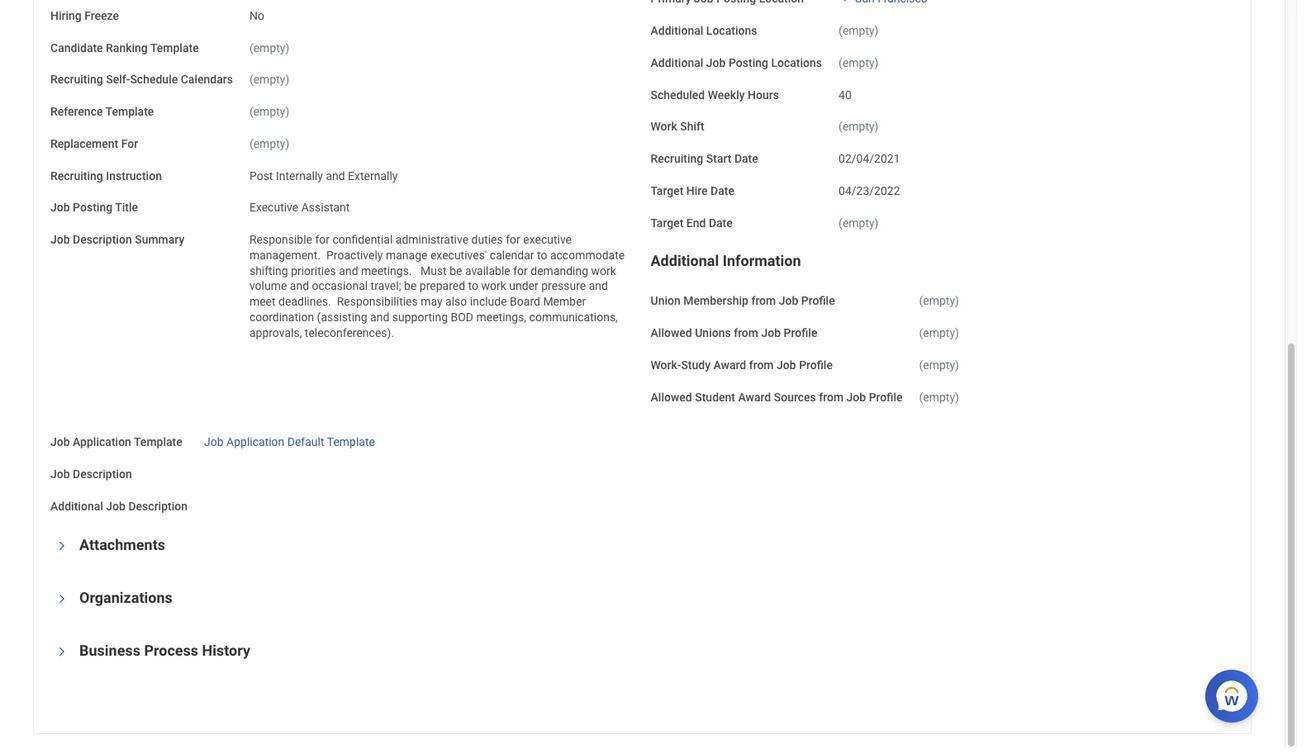 Task type: vqa. For each thing, say whether or not it's contained in the screenshot.


Task type: locate. For each thing, give the bounding box(es) containing it.
posting up the hours
[[729, 56, 768, 69]]

proactively
[[326, 249, 383, 262]]

(empty) for allowed unions from job profile
[[919, 327, 959, 340]]

0 vertical spatial date
[[734, 152, 758, 165]]

be right travel;
[[404, 280, 417, 293]]

template right default
[[327, 436, 375, 449]]

02/04/2021
[[839, 152, 900, 165]]

organizations
[[79, 589, 172, 606]]

1 chevron down image from the top
[[56, 589, 68, 609]]

allowed down work- on the top
[[651, 391, 692, 404]]

award down allowed unions from job profile
[[713, 359, 746, 372]]

locations up the hours
[[771, 56, 822, 69]]

(empty) for additional job posting locations
[[839, 56, 879, 69]]

recruiting down replacement
[[50, 169, 103, 182]]

1 vertical spatial to
[[468, 280, 478, 293]]

1 horizontal spatial locations
[[771, 56, 822, 69]]

1 vertical spatial award
[[738, 391, 771, 404]]

0 vertical spatial recruiting
[[50, 73, 103, 86]]

hiring
[[50, 9, 82, 22]]

application up job description
[[73, 436, 131, 449]]

0 horizontal spatial posting
[[73, 201, 112, 214]]

workday assistant region
[[1205, 663, 1265, 723]]

target for target end date
[[651, 216, 684, 229]]

ranking
[[106, 41, 148, 54]]

additional job description
[[50, 500, 188, 513]]

replacement
[[50, 137, 118, 150]]

0 horizontal spatial to
[[468, 280, 478, 293]]

from right sources
[[819, 391, 844, 404]]

additional for additional job posting locations
[[651, 56, 703, 69]]

job description
[[50, 468, 132, 481]]

date right end
[[709, 216, 733, 229]]

meetings.
[[361, 264, 412, 277]]

job description summary
[[50, 233, 184, 246]]

date for recruiting start date
[[734, 152, 758, 165]]

1 allowed from the top
[[651, 327, 692, 340]]

to
[[537, 249, 547, 262], [468, 280, 478, 293]]

target left hire
[[651, 184, 684, 197]]

award
[[713, 359, 746, 372], [738, 391, 771, 404]]

1 vertical spatial locations
[[771, 56, 822, 69]]

(empty) for allowed student award sources from job profile
[[919, 391, 959, 404]]

executive assistant
[[249, 201, 350, 214]]

1 vertical spatial work
[[481, 280, 506, 293]]

date for target end date
[[709, 216, 733, 229]]

target
[[651, 184, 684, 197], [651, 216, 684, 229]]

2 chevron down image from the top
[[56, 642, 68, 662]]

board
[[510, 295, 540, 308]]

description up attachments button
[[128, 500, 188, 513]]

0 vertical spatial description
[[73, 233, 132, 246]]

and down proactively
[[339, 264, 358, 277]]

0 vertical spatial award
[[713, 359, 746, 372]]

business process history
[[79, 642, 250, 659]]

for down assistant
[[315, 233, 330, 246]]

1 vertical spatial date
[[711, 184, 734, 197]]

work-study award from job profile
[[651, 359, 833, 372]]

pressure
[[541, 280, 586, 293]]

template up for
[[105, 105, 154, 118]]

2 target from the top
[[651, 216, 684, 229]]

0 horizontal spatial application
[[73, 436, 131, 449]]

description down job application template
[[73, 468, 132, 481]]

date right start
[[734, 152, 758, 165]]

chevron down image
[[56, 589, 68, 609], [56, 642, 68, 662]]

additional
[[651, 24, 703, 37], [651, 56, 703, 69], [651, 252, 719, 270], [50, 500, 103, 513]]

1 vertical spatial target
[[651, 216, 684, 229]]

locations up additional job posting locations
[[706, 24, 757, 37]]

scheduled weekly hours
[[651, 88, 779, 101]]

0 vertical spatial posting
[[729, 56, 768, 69]]

information
[[723, 252, 801, 270]]

end
[[686, 216, 706, 229]]

0 vertical spatial allowed
[[651, 327, 692, 340]]

job application default template link
[[204, 432, 375, 449]]

0 horizontal spatial locations
[[706, 24, 757, 37]]

2 application from the left
[[226, 436, 284, 449]]

2 vertical spatial recruiting
[[50, 169, 103, 182]]

union membership from job profile
[[651, 295, 835, 308]]

additional information
[[651, 252, 801, 270]]

recruiting down the work shift
[[651, 152, 703, 165]]

work shift
[[651, 120, 705, 133]]

additional for additional job description
[[50, 500, 103, 513]]

recruiting self-schedule calendars
[[50, 73, 233, 86]]

work
[[591, 264, 616, 277], [481, 280, 506, 293]]

template inside "link"
[[327, 436, 375, 449]]

2 vertical spatial description
[[128, 500, 188, 513]]

application
[[73, 436, 131, 449], [226, 436, 284, 449]]

be down "executives'"
[[450, 264, 462, 277]]

from up allowed student award sources from job profile
[[749, 359, 774, 372]]

additional for additional locations
[[651, 24, 703, 37]]

self-
[[106, 73, 130, 86]]

(empty) for reference template
[[249, 105, 289, 118]]

chevron down image
[[56, 536, 68, 556]]

1 horizontal spatial application
[[226, 436, 284, 449]]

(empty)
[[839, 24, 879, 37], [249, 41, 289, 54], [839, 56, 879, 69], [249, 73, 289, 86], [249, 105, 289, 118], [839, 120, 879, 133], [249, 137, 289, 150], [839, 216, 879, 229], [919, 295, 959, 308], [919, 327, 959, 340], [919, 359, 959, 372], [919, 391, 959, 404]]

to down available
[[468, 280, 478, 293]]

for
[[315, 233, 330, 246], [506, 233, 520, 246], [513, 264, 528, 277]]

date
[[734, 152, 758, 165], [711, 184, 734, 197], [709, 216, 733, 229]]

may
[[421, 295, 443, 308]]

0 vertical spatial target
[[651, 184, 684, 197]]

externally
[[348, 169, 398, 182]]

for up calendar
[[506, 233, 520, 246]]

supporting
[[392, 311, 448, 324]]

description down job posting title
[[73, 233, 132, 246]]

application inside "link"
[[226, 436, 284, 449]]

location image
[[839, 0, 852, 3]]

responsible for confidential administrative duties for executive management.  proactively manage executives' calendar to accommodate shifting priorities and meetings.   must be available for demanding work volume and occasional travel; be prepared to work under pressure and meet deadlines.  responsibilities may also include board member coordination (assisting and supporting bod meetings, communications, approvals, teleconferences).
[[249, 233, 628, 339]]

allowed for allowed unions from job profile
[[651, 327, 692, 340]]

executives'
[[430, 249, 487, 262]]

posting
[[729, 56, 768, 69], [73, 201, 112, 214]]

0 vertical spatial locations
[[706, 24, 757, 37]]

1 vertical spatial recruiting
[[651, 152, 703, 165]]

job
[[706, 56, 726, 69], [50, 201, 70, 214], [50, 233, 70, 246], [779, 295, 798, 308], [761, 327, 781, 340], [777, 359, 796, 372], [846, 391, 866, 404], [50, 436, 70, 449], [204, 436, 224, 449], [50, 468, 70, 481], [106, 500, 126, 513]]

schedule
[[130, 73, 178, 86]]

default
[[287, 436, 324, 449]]

(empty) for candidate ranking template
[[249, 41, 289, 54]]

1 target from the top
[[651, 184, 684, 197]]

accommodate
[[550, 249, 625, 262]]

priorities
[[291, 264, 336, 277]]

responsible
[[249, 233, 312, 246]]

0 vertical spatial to
[[537, 249, 547, 262]]

freeze
[[84, 9, 119, 22]]

(empty) for union membership from job profile
[[919, 295, 959, 308]]

available
[[465, 264, 510, 277]]

post
[[249, 169, 273, 182]]

summary
[[135, 233, 184, 246]]

1 application from the left
[[73, 436, 131, 449]]

post internally and externally element
[[249, 166, 398, 182]]

reference
[[50, 105, 103, 118]]

executive
[[249, 201, 298, 214]]

1 vertical spatial allowed
[[651, 391, 692, 404]]

membership
[[683, 295, 748, 308]]

reference template
[[50, 105, 154, 118]]

recruiting for recruiting start date
[[651, 152, 703, 165]]

(empty) for replacement for
[[249, 137, 289, 150]]

allowed for allowed student award sources from job profile
[[651, 391, 692, 404]]

job inside "link"
[[204, 436, 224, 449]]

2 allowed from the top
[[651, 391, 692, 404]]

work up the 'include'
[[481, 280, 506, 293]]

1 horizontal spatial to
[[537, 249, 547, 262]]

1 horizontal spatial work
[[591, 264, 616, 277]]

0 vertical spatial work
[[591, 264, 616, 277]]

description
[[73, 233, 132, 246], [73, 468, 132, 481], [128, 500, 188, 513]]

profile
[[801, 295, 835, 308], [784, 327, 817, 340], [799, 359, 833, 372], [869, 391, 903, 404]]

target left end
[[651, 216, 684, 229]]

scheduled weekly hours element
[[839, 78, 852, 103]]

allowed student award sources from job profile
[[651, 391, 903, 404]]

0 vertical spatial be
[[450, 264, 462, 277]]

award down "work-study award from job profile"
[[738, 391, 771, 404]]

job application default template
[[204, 436, 375, 449]]

0 vertical spatial chevron down image
[[56, 589, 68, 609]]

0 horizontal spatial be
[[404, 280, 417, 293]]

chevron down image for business process history
[[56, 642, 68, 662]]

chevron down image left business
[[56, 642, 68, 662]]

award for sources
[[738, 391, 771, 404]]

responsibilities
[[337, 295, 418, 308]]

date for target hire date
[[711, 184, 734, 197]]

date right hire
[[711, 184, 734, 197]]

additional inside group
[[651, 252, 719, 270]]

chevron down image down chevron down image
[[56, 589, 68, 609]]

1 vertical spatial chevron down image
[[56, 642, 68, 662]]

work down accommodate
[[591, 264, 616, 277]]

2 vertical spatial date
[[709, 216, 733, 229]]

occasional
[[312, 280, 368, 293]]

and
[[326, 169, 345, 182], [339, 264, 358, 277], [290, 280, 309, 293], [589, 280, 608, 293], [370, 311, 389, 324]]

recruiting start date element
[[839, 142, 900, 167]]

locations
[[706, 24, 757, 37], [771, 56, 822, 69]]

application left default
[[226, 436, 284, 449]]

attachments button
[[79, 536, 165, 553]]

recruiting down candidate
[[50, 73, 103, 86]]

unions
[[695, 327, 731, 340]]

allowed up work- on the top
[[651, 327, 692, 340]]

to down 'executive'
[[537, 249, 547, 262]]

process
[[144, 642, 198, 659]]

1 vertical spatial description
[[73, 468, 132, 481]]

posting left "title"
[[73, 201, 112, 214]]

recruiting start date
[[651, 152, 758, 165]]

1 horizontal spatial posting
[[729, 56, 768, 69]]



Task type: describe. For each thing, give the bounding box(es) containing it.
candidate
[[50, 41, 103, 54]]

instruction
[[106, 169, 162, 182]]

business
[[79, 642, 140, 659]]

member
[[543, 295, 586, 308]]

additional information group
[[651, 252, 1234, 406]]

target end date
[[651, 216, 733, 229]]

award for from
[[713, 359, 746, 372]]

template up the schedule
[[150, 41, 199, 54]]

and down accommodate
[[589, 280, 608, 293]]

1 horizontal spatial be
[[450, 264, 462, 277]]

organizations button
[[79, 589, 172, 606]]

administrative
[[396, 233, 469, 246]]

travel;
[[371, 280, 401, 293]]

hiring freeze element
[[249, 0, 264, 24]]

attachments
[[79, 536, 165, 553]]

weekly
[[708, 88, 745, 101]]

for
[[121, 137, 138, 150]]

scheduled
[[651, 88, 705, 101]]

include
[[470, 295, 507, 308]]

0 horizontal spatial work
[[481, 280, 506, 293]]

prepared
[[420, 280, 465, 293]]

history
[[202, 642, 250, 659]]

(empty) for additional locations
[[839, 24, 879, 37]]

approvals,
[[249, 326, 302, 339]]

shifting
[[249, 264, 288, 277]]

application for default
[[226, 436, 284, 449]]

hours
[[748, 88, 779, 101]]

manage
[[386, 249, 428, 262]]

calendar
[[490, 249, 534, 262]]

recruiting for recruiting self-schedule calendars
[[50, 73, 103, 86]]

additional for additional information
[[651, 252, 719, 270]]

under
[[509, 280, 538, 293]]

work-
[[651, 359, 681, 372]]

job posting title element
[[249, 191, 350, 216]]

target hire date element
[[839, 174, 900, 199]]

candidate ranking template
[[50, 41, 199, 54]]

replacement for
[[50, 137, 138, 150]]

volume
[[249, 280, 287, 293]]

business process history button
[[79, 642, 250, 659]]

and up deadlines.
[[290, 280, 309, 293]]

04/23/2022
[[839, 184, 900, 197]]

post internally and externally
[[249, 169, 398, 182]]

title
[[115, 201, 138, 214]]

student
[[695, 391, 735, 404]]

for up under
[[513, 264, 528, 277]]

from down union membership from job profile
[[734, 327, 758, 340]]

from down information
[[751, 295, 776, 308]]

target for target hire date
[[651, 184, 684, 197]]

and up assistant
[[326, 169, 345, 182]]

(empty) for work-study award from job profile
[[919, 359, 959, 372]]

job application template
[[50, 436, 182, 449]]

additional information button
[[651, 252, 801, 270]]

internally
[[276, 169, 323, 182]]

union
[[651, 295, 681, 308]]

template up additional job description
[[134, 436, 182, 449]]

duties
[[471, 233, 503, 246]]

teleconferences).
[[305, 326, 394, 339]]

coordination
[[249, 311, 314, 324]]

meet
[[249, 295, 276, 308]]

40
[[839, 88, 852, 101]]

no
[[249, 9, 264, 22]]

calendars
[[181, 73, 233, 86]]

work
[[651, 120, 677, 133]]

1 vertical spatial posting
[[73, 201, 112, 214]]

meetings,
[[476, 311, 526, 324]]

(empty) for work shift
[[839, 120, 879, 133]]

communications,
[[529, 311, 618, 324]]

1 vertical spatial be
[[404, 280, 417, 293]]

target hire date
[[651, 184, 734, 197]]

(assisting
[[317, 311, 367, 324]]

additional locations
[[651, 24, 757, 37]]

must
[[420, 264, 447, 277]]

hiring freeze
[[50, 9, 119, 22]]

demanding
[[531, 264, 588, 277]]

assistant
[[301, 201, 350, 214]]

shift
[[680, 120, 705, 133]]

study
[[681, 359, 711, 372]]

start
[[706, 152, 731, 165]]

also
[[445, 295, 467, 308]]

(empty) for target end date
[[839, 216, 879, 229]]

application for template
[[73, 436, 131, 449]]

hire
[[686, 184, 708, 197]]

confidential
[[333, 233, 393, 246]]

deadlines.
[[278, 295, 331, 308]]

recruiting instruction
[[50, 169, 162, 182]]

job posting title
[[50, 201, 138, 214]]

description for job description summary
[[73, 233, 132, 246]]

additional job posting locations
[[651, 56, 822, 69]]

bod
[[451, 311, 473, 324]]

(empty) for recruiting self-schedule calendars
[[249, 73, 289, 86]]

and down responsibilities
[[370, 311, 389, 324]]

sources
[[774, 391, 816, 404]]

description for job description
[[73, 468, 132, 481]]

executive
[[523, 233, 572, 246]]

recruiting for recruiting instruction
[[50, 169, 103, 182]]

chevron down image for organizations
[[56, 589, 68, 609]]



